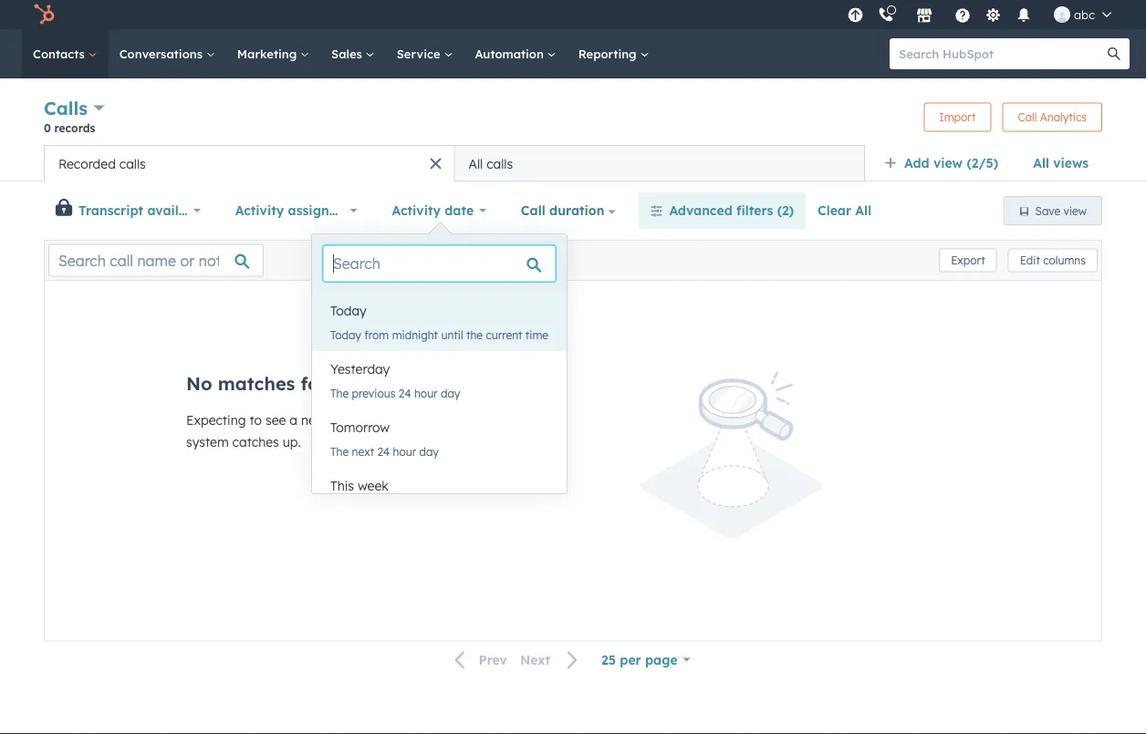 Task type: describe. For each thing, give the bounding box(es) containing it.
seconds
[[476, 413, 526, 429]]

recorded calls
[[58, 156, 146, 172]]

call for call analytics
[[1018, 110, 1037, 124]]

previous
[[352, 387, 396, 400]]

activity assigned to
[[235, 203, 362, 219]]

activity assigned to button
[[223, 193, 369, 229]]

(2)
[[778, 203, 794, 219]]

1 vertical spatial current
[[368, 372, 434, 395]]

views
[[1054, 155, 1089, 171]]

conversations link
[[108, 29, 226, 79]]

current inside today today from midnight until the current time
[[486, 328, 523, 342]]

as
[[529, 413, 543, 429]]

add view (2/5)
[[905, 155, 999, 171]]

to inside popup button
[[349, 203, 362, 219]]

recorded calls button
[[44, 145, 455, 182]]

to inside expecting to see a new item? try again in a few seconds as the system catches up.
[[250, 413, 262, 429]]

page
[[645, 652, 678, 668]]

1 vertical spatial the
[[333, 372, 362, 395]]

list box containing today
[[312, 293, 567, 527]]

all views
[[1033, 155, 1089, 171]]

save view
[[1036, 204, 1087, 218]]

automation
[[475, 46, 547, 61]]

date
[[445, 203, 474, 219]]

yesterday the previous 24 hour day
[[330, 361, 460, 400]]

from
[[365, 328, 389, 342]]

advanced
[[669, 203, 733, 219]]

calls
[[44, 97, 88, 120]]

(2/5)
[[967, 155, 999, 171]]

again
[[387, 413, 422, 429]]

call duration button
[[509, 193, 627, 229]]

today button
[[312, 293, 567, 330]]

hour for tomorrow
[[393, 445, 416, 459]]

0
[[44, 121, 51, 135]]

clear all
[[818, 203, 872, 219]]

import
[[940, 110, 976, 124]]

activity date button
[[380, 193, 498, 229]]

hubspot image
[[33, 4, 55, 26]]

day for yesterday
[[441, 387, 460, 400]]

marketing link
[[226, 29, 320, 79]]

calls for recorded calls
[[119, 156, 146, 172]]

clear
[[818, 203, 852, 219]]

columns
[[1044, 254, 1086, 267]]

save view button
[[1004, 196, 1103, 225]]

next
[[352, 445, 374, 459]]

time
[[526, 328, 549, 342]]

edit
[[1020, 254, 1040, 267]]

day for tomorrow
[[420, 445, 439, 459]]

records
[[54, 121, 95, 135]]

export
[[951, 254, 986, 267]]

no
[[186, 372, 212, 395]]

calls button
[[44, 95, 105, 121]]

sales
[[331, 46, 366, 61]]

the for tomorrow
[[330, 445, 349, 459]]

activity date
[[392, 203, 474, 219]]

2 today from the top
[[330, 328, 361, 342]]

add
[[905, 155, 930, 171]]

yesterday button
[[312, 351, 567, 388]]

24 for tomorrow
[[377, 445, 390, 459]]

upgrade image
[[848, 8, 864, 24]]

recorded
[[58, 156, 116, 172]]

the inside expecting to see a new item? try again in a few seconds as the system catches up.
[[547, 413, 566, 429]]

marketing
[[237, 46, 300, 61]]

next button
[[514, 649, 590, 673]]

next
[[520, 652, 551, 668]]

gary orlando image
[[1054, 6, 1071, 23]]

calling icon button
[[871, 3, 902, 27]]

all for all views
[[1033, 155, 1050, 171]]

settings link
[[982, 5, 1005, 24]]

for
[[301, 372, 327, 395]]

Search call name or notes search field
[[48, 244, 264, 277]]

abc
[[1074, 7, 1095, 22]]

automation link
[[464, 29, 568, 79]]

clear all button
[[806, 193, 884, 229]]

see
[[266, 413, 286, 429]]

25 per page button
[[590, 642, 702, 679]]

contacts link
[[22, 29, 108, 79]]

no matches for the current filters.
[[186, 372, 497, 395]]

catches
[[232, 435, 279, 450]]

add view (2/5) button
[[873, 145, 1022, 182]]

yesterday
[[330, 361, 390, 377]]

in
[[426, 413, 436, 429]]

Search search field
[[323, 246, 556, 282]]

conversations
[[119, 46, 206, 61]]



Task type: vqa. For each thing, say whether or not it's contained in the screenshot.
crm
no



Task type: locate. For each thing, give the bounding box(es) containing it.
day
[[441, 387, 460, 400], [420, 445, 439, 459]]

1 horizontal spatial to
[[349, 203, 362, 219]]

matches
[[218, 372, 295, 395]]

call inside "link"
[[1018, 110, 1037, 124]]

1 horizontal spatial activity
[[392, 203, 441, 219]]

0 vertical spatial current
[[486, 328, 523, 342]]

all right clear
[[856, 203, 872, 219]]

pagination navigation
[[444, 648, 590, 673]]

1 horizontal spatial a
[[440, 413, 448, 429]]

tomorrow the next 24 hour day
[[330, 420, 439, 459]]

the inside today today from midnight until the current time
[[466, 328, 483, 342]]

24 right next on the left
[[377, 445, 390, 459]]

assigned
[[288, 203, 345, 219]]

contacts
[[33, 46, 88, 61]]

search image
[[1108, 47, 1121, 60]]

to
[[349, 203, 362, 219], [250, 413, 262, 429]]

view right add
[[934, 155, 963, 171]]

call for call duration
[[521, 203, 546, 219]]

available
[[147, 203, 206, 219]]

search button
[[1099, 38, 1130, 69]]

2 the from the top
[[330, 445, 349, 459]]

24 inside "tomorrow the next 24 hour day"
[[377, 445, 390, 459]]

marketplaces button
[[906, 0, 944, 29]]

today left the "from"
[[330, 328, 361, 342]]

0 horizontal spatial current
[[368, 372, 434, 395]]

2 a from the left
[[440, 413, 448, 429]]

all up date
[[469, 156, 483, 172]]

the right the as
[[547, 413, 566, 429]]

1 today from the top
[[330, 303, 367, 319]]

0 horizontal spatial 24
[[377, 445, 390, 459]]

0 vertical spatial hour
[[414, 387, 438, 400]]

sales link
[[320, 29, 386, 79]]

1 horizontal spatial view
[[1064, 204, 1087, 218]]

the for yesterday
[[330, 387, 349, 400]]

expecting to see a new item? try again in a few seconds as the system catches up.
[[186, 413, 566, 450]]

all views link
[[1022, 145, 1101, 182]]

reporting
[[579, 46, 640, 61]]

day inside "tomorrow the next 24 hour day"
[[420, 445, 439, 459]]

edit columns
[[1020, 254, 1086, 267]]

view for add
[[934, 155, 963, 171]]

0 vertical spatial view
[[934, 155, 963, 171]]

call duration
[[521, 203, 605, 219]]

all for all calls
[[469, 156, 483, 172]]

service link
[[386, 29, 464, 79]]

list box
[[312, 293, 567, 527]]

24 for yesterday
[[399, 387, 411, 400]]

prev
[[479, 652, 507, 668]]

advanced filters (2) button
[[638, 193, 806, 229]]

0 horizontal spatial all
[[469, 156, 483, 172]]

0 vertical spatial to
[[349, 203, 362, 219]]

1 vertical spatial to
[[250, 413, 262, 429]]

all
[[1033, 155, 1050, 171], [469, 156, 483, 172], [856, 203, 872, 219]]

calls banner
[[44, 95, 1103, 145]]

few
[[451, 413, 473, 429]]

1 activity from the left
[[235, 203, 284, 219]]

call analytics
[[1018, 110, 1087, 124]]

0 horizontal spatial activity
[[235, 203, 284, 219]]

0 horizontal spatial to
[[250, 413, 262, 429]]

help button
[[948, 0, 979, 29]]

0 horizontal spatial call
[[521, 203, 546, 219]]

until
[[441, 328, 463, 342]]

call
[[1018, 110, 1037, 124], [521, 203, 546, 219]]

advanced filters (2)
[[669, 203, 794, 219]]

today up the "from"
[[330, 303, 367, 319]]

hour down again at the left
[[393, 445, 416, 459]]

a right in on the bottom left of the page
[[440, 413, 448, 429]]

1 vertical spatial hour
[[393, 445, 416, 459]]

calls right recorded
[[119, 156, 146, 172]]

the left next on the left
[[330, 445, 349, 459]]

system
[[186, 435, 229, 450]]

2 horizontal spatial all
[[1033, 155, 1050, 171]]

1 vertical spatial call
[[521, 203, 546, 219]]

call left analytics
[[1018, 110, 1037, 124]]

tomorrow
[[330, 420, 390, 436]]

reporting link
[[568, 29, 660, 79]]

to left the see
[[250, 413, 262, 429]]

this week
[[330, 478, 389, 494]]

0 horizontal spatial a
[[290, 413, 298, 429]]

activity for activity date
[[392, 203, 441, 219]]

hour inside the yesterday the previous 24 hour day
[[414, 387, 438, 400]]

up.
[[283, 435, 301, 450]]

all calls button
[[455, 145, 865, 182]]

2 vertical spatial the
[[547, 413, 566, 429]]

abc button
[[1043, 0, 1123, 29]]

1 vertical spatial the
[[330, 445, 349, 459]]

24 inside the yesterday the previous 24 hour day
[[399, 387, 411, 400]]

0 vertical spatial 24
[[399, 387, 411, 400]]

24
[[399, 387, 411, 400], [377, 445, 390, 459]]

current left "time"
[[486, 328, 523, 342]]

1 horizontal spatial day
[[441, 387, 460, 400]]

2 calls from the left
[[487, 156, 513, 172]]

a
[[290, 413, 298, 429], [440, 413, 448, 429]]

hour up in on the bottom left of the page
[[414, 387, 438, 400]]

calls up activity date popup button on the top of the page
[[487, 156, 513, 172]]

2 horizontal spatial the
[[547, 413, 566, 429]]

activity down recorded calls button
[[235, 203, 284, 219]]

1 horizontal spatial 24
[[399, 387, 411, 400]]

filters
[[737, 203, 774, 219]]

the right for
[[333, 372, 362, 395]]

1 vertical spatial 24
[[377, 445, 390, 459]]

service
[[397, 46, 444, 61]]

1 horizontal spatial all
[[856, 203, 872, 219]]

a right the see
[[290, 413, 298, 429]]

call left "duration"
[[521, 203, 546, 219]]

view right "save"
[[1064, 204, 1087, 218]]

current up again at the left
[[368, 372, 434, 395]]

help image
[[955, 8, 971, 25]]

2 activity from the left
[[392, 203, 441, 219]]

today today from midnight until the current time
[[330, 303, 549, 342]]

activity
[[235, 203, 284, 219], [392, 203, 441, 219]]

midnight
[[392, 328, 438, 342]]

0 vertical spatial call
[[1018, 110, 1037, 124]]

calling icon image
[[878, 7, 895, 24]]

0 horizontal spatial calls
[[119, 156, 146, 172]]

1 horizontal spatial the
[[466, 328, 483, 342]]

1 horizontal spatial call
[[1018, 110, 1037, 124]]

1 the from the top
[[330, 387, 349, 400]]

try
[[366, 413, 384, 429]]

0 vertical spatial day
[[441, 387, 460, 400]]

0 horizontal spatial the
[[333, 372, 362, 395]]

25 per page
[[602, 652, 678, 668]]

marketplaces image
[[917, 8, 933, 25]]

1 horizontal spatial calls
[[487, 156, 513, 172]]

0 records
[[44, 121, 95, 135]]

view for save
[[1064, 204, 1087, 218]]

call inside button
[[521, 203, 546, 219]]

all left views
[[1033, 155, 1050, 171]]

the
[[466, 328, 483, 342], [333, 372, 362, 395], [547, 413, 566, 429]]

activity for activity assigned to
[[235, 203, 284, 219]]

the right until
[[466, 328, 483, 342]]

activity left date
[[392, 203, 441, 219]]

1 a from the left
[[290, 413, 298, 429]]

25
[[602, 652, 616, 668]]

the inside "tomorrow the next 24 hour day"
[[330, 445, 349, 459]]

all calls
[[469, 156, 513, 172]]

0 vertical spatial the
[[466, 328, 483, 342]]

view inside button
[[1064, 204, 1087, 218]]

call analytics link
[[1003, 103, 1103, 132]]

to right assigned at the left of the page
[[349, 203, 362, 219]]

0 vertical spatial the
[[330, 387, 349, 400]]

calls
[[119, 156, 146, 172], [487, 156, 513, 172]]

hour
[[414, 387, 438, 400], [393, 445, 416, 459]]

save
[[1036, 204, 1061, 218]]

item?
[[329, 413, 362, 429]]

the
[[330, 387, 349, 400], [330, 445, 349, 459]]

hour inside "tomorrow the next 24 hour day"
[[393, 445, 416, 459]]

the right for
[[330, 387, 349, 400]]

this
[[330, 478, 354, 494]]

1 vertical spatial view
[[1064, 204, 1087, 218]]

prev button
[[444, 649, 514, 673]]

hour for yesterday
[[414, 387, 438, 400]]

transcript available
[[79, 203, 206, 219]]

this week button
[[312, 468, 567, 505]]

1 horizontal spatial current
[[486, 328, 523, 342]]

0 horizontal spatial day
[[420, 445, 439, 459]]

settings image
[[985, 8, 1002, 24]]

the inside the yesterday the previous 24 hour day
[[330, 387, 349, 400]]

import button
[[924, 103, 992, 132]]

expecting
[[186, 413, 246, 429]]

1 calls from the left
[[119, 156, 146, 172]]

day up few
[[441, 387, 460, 400]]

analytics
[[1041, 110, 1087, 124]]

Search HubSpot search field
[[890, 38, 1114, 69]]

calls for all calls
[[487, 156, 513, 172]]

1 vertical spatial today
[[330, 328, 361, 342]]

0 horizontal spatial view
[[934, 155, 963, 171]]

transcript available button
[[74, 193, 212, 229]]

notifications button
[[1009, 0, 1040, 29]]

0 vertical spatial today
[[330, 303, 367, 319]]

edit columns button
[[1008, 249, 1098, 272]]

new
[[301, 413, 325, 429]]

1 vertical spatial day
[[420, 445, 439, 459]]

day down in on the bottom left of the page
[[420, 445, 439, 459]]

tomorrow button
[[312, 410, 567, 446]]

notifications image
[[1016, 8, 1032, 25]]

abc menu
[[843, 0, 1125, 29]]

per
[[620, 652, 641, 668]]

day inside the yesterday the previous 24 hour day
[[441, 387, 460, 400]]

hubspot link
[[22, 4, 68, 26]]

view inside popup button
[[934, 155, 963, 171]]

24 up again at the left
[[399, 387, 411, 400]]



